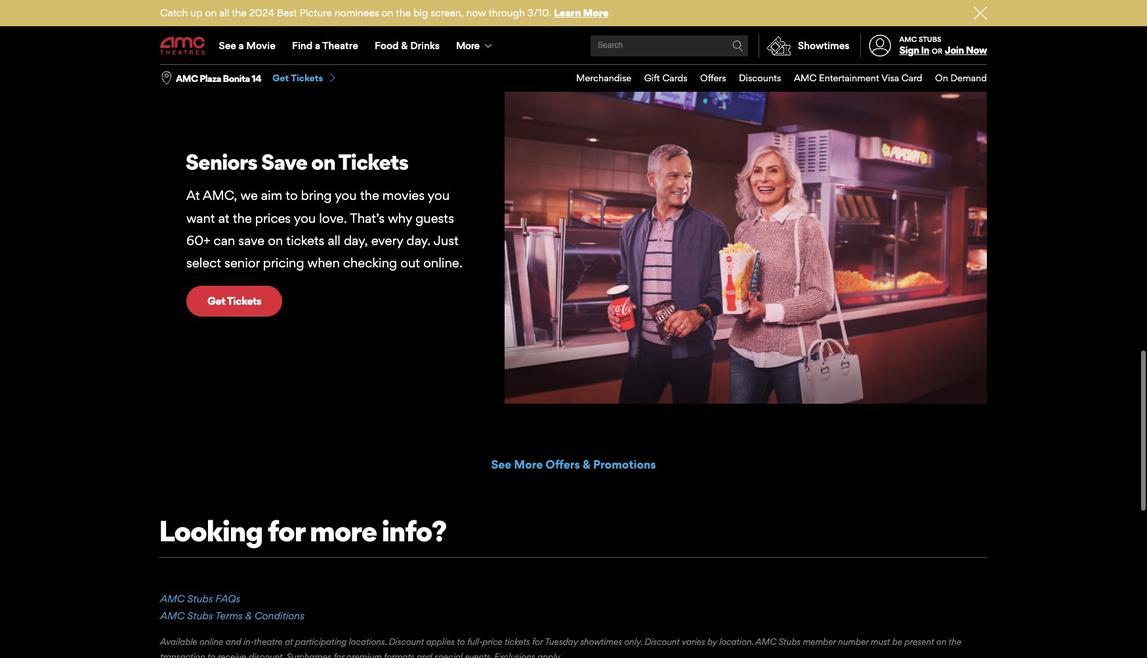 Task type: vqa. For each thing, say whether or not it's contained in the screenshot.
FILMS on the bottom right of the page
no



Task type: describe. For each thing, give the bounding box(es) containing it.
stubs down amc stubs faqs link
[[187, 611, 213, 623]]

at inside at amc, we aim to bring you the movies you want at the prices you love. that's why guests 60+ can save on tickets all day, every day. just select senior pricing when checking out online.
[[218, 210, 229, 226]]

terms
[[215, 611, 243, 623]]

out
[[400, 255, 420, 271]]

tickets inside available online and in-theatre at participating locations. discount applies to full-price tickets for tuesday showtimes only. discount varies by location. amc stubs member number must be present on the transaction to receive discount. surcharges for premium formats and special events. exclusions apply.
[[505, 637, 530, 648]]

amc entertainment visa card link
[[781, 65, 922, 92]]

gift cards link
[[631, 65, 687, 92]]

save
[[238, 233, 265, 249]]

on right nominees
[[382, 7, 393, 19]]

plaza
[[200, 73, 221, 84]]

menu containing merchandise
[[563, 65, 987, 92]]

stubs inside the amc stubs sign in or join now
[[919, 35, 941, 44]]

the left '2024' at the left top of the page
[[232, 7, 247, 19]]

sign in button
[[899, 44, 929, 57]]

0 horizontal spatial get
[[207, 295, 225, 308]]

1 vertical spatial get tickets
[[207, 295, 261, 308]]

2 discount from the left
[[645, 637, 680, 648]]

only.
[[624, 637, 642, 648]]

find
[[292, 39, 313, 52]]

on demand link
[[922, 65, 987, 92]]

through
[[489, 7, 525, 19]]

the left big
[[396, 7, 411, 19]]

best
[[277, 7, 297, 19]]

in
[[921, 44, 929, 57]]

at
[[186, 188, 200, 204]]

looking for more info?
[[159, 514, 447, 549]]

gift cards
[[644, 72, 687, 83]]

search the AMC website text field
[[596, 41, 732, 51]]

sign
[[899, 44, 919, 57]]

learn more link
[[554, 7, 609, 19]]

0 vertical spatial all
[[219, 7, 229, 19]]

showtimes
[[798, 39, 850, 52]]

we
[[241, 188, 258, 204]]

find a theatre
[[292, 39, 358, 52]]

2 vertical spatial for
[[334, 652, 344, 659]]

amc inside available online and in-theatre at participating locations. discount applies to full-price tickets for tuesday showtimes only. discount varies by location. amc stubs member number must be present on the transaction to receive discount. surcharges for premium formats and special events. exclusions apply.
[[755, 637, 776, 648]]

when
[[307, 255, 340, 271]]

sign in or join amc stubs element
[[860, 28, 987, 64]]

day.
[[407, 233, 431, 249]]

number
[[838, 637, 869, 648]]

tickets inside at amc, we aim to bring you the movies you want at the prices you love. that's why guests 60+ can save on tickets all day, every day. just select senior pricing when checking out online.
[[286, 233, 324, 249]]

food
[[375, 39, 399, 52]]

food & drinks
[[375, 39, 440, 52]]

conditions
[[254, 611, 305, 623]]

0 horizontal spatial you
[[294, 210, 316, 226]]

stubs left 'faqs'
[[187, 593, 213, 606]]

that's
[[350, 210, 385, 226]]

discount.
[[249, 652, 284, 659]]

0 horizontal spatial tickets
[[227, 295, 261, 308]]

events.
[[465, 652, 492, 659]]

amc plaza bonita 14 button
[[176, 72, 261, 85]]

applies
[[426, 637, 455, 648]]

every
[[371, 233, 403, 249]]

present
[[905, 637, 934, 648]]

pricing
[[263, 255, 304, 271]]

1 vertical spatial to
[[457, 637, 465, 648]]

all inside at amc, we aim to bring you the movies you want at the prices you love. that's why guests 60+ can save on tickets all day, every day. just select senior pricing when checking out online.
[[328, 233, 341, 249]]

0 horizontal spatial offers
[[546, 458, 580, 472]]

movies
[[383, 188, 425, 204]]

save
[[261, 149, 307, 175]]

join
[[945, 44, 964, 57]]

amc stubs faqs amc stubs terms & conditions
[[160, 593, 305, 623]]

the down we
[[233, 210, 252, 226]]

big
[[413, 7, 428, 19]]

location.
[[719, 637, 753, 648]]

60+
[[186, 233, 210, 249]]

the inside available online and in-theatre at participating locations. discount applies to full-price tickets for tuesday showtimes only. discount varies by location. amc stubs member number must be present on the transaction to receive discount. surcharges for premium formats and special events. exclusions apply.
[[949, 637, 961, 648]]

1 discount from the left
[[389, 637, 424, 648]]

available online and in-theatre at participating locations. discount applies to full-price tickets for tuesday showtimes only. discount varies by location. amc stubs member number must be present on the transaction to receive discount. surcharges for premium formats and special events. exclusions apply.
[[160, 637, 961, 659]]

demand
[[951, 72, 987, 83]]

amc stubs faqs link
[[160, 593, 240, 606]]

formats
[[384, 652, 414, 659]]

cards
[[662, 72, 687, 83]]

2 horizontal spatial &
[[583, 458, 591, 472]]

be
[[892, 637, 902, 648]]

on right up
[[205, 7, 217, 19]]

a for movie
[[239, 39, 244, 52]]

gift
[[644, 72, 660, 83]]

to inside at amc, we aim to bring you the movies you want at the prices you love. that's why guests 60+ can save on tickets all day, every day. just select senior pricing when checking out online.
[[286, 188, 298, 204]]

at amc, we aim to bring you the movies you want at the prices you love. that's why guests 60+ can save on tickets all day, every day. just select senior pricing when checking out online.
[[186, 188, 462, 271]]

amc entertainment visa card
[[794, 72, 922, 83]]

theatre
[[322, 39, 358, 52]]

1 vertical spatial and
[[417, 652, 432, 659]]

bring
[[301, 188, 332, 204]]

on demand
[[935, 72, 987, 83]]

0 vertical spatial get
[[272, 72, 289, 83]]

3/10.
[[528, 7, 551, 19]]

faqs
[[215, 593, 240, 606]]

14
[[252, 73, 261, 84]]

food & drinks link
[[366, 28, 448, 64]]

amc for amc entertainment visa card
[[794, 72, 817, 83]]

seniors
[[185, 149, 257, 175]]

see more offers & promotions
[[491, 458, 656, 472]]

receive
[[218, 652, 246, 659]]

0 vertical spatial tickets
[[291, 72, 323, 83]]

online
[[200, 637, 223, 648]]

learn
[[554, 7, 581, 19]]

exclusions
[[494, 652, 535, 659]]

more button
[[448, 28, 503, 64]]

by
[[707, 637, 717, 648]]

see for see more offers & promotions
[[491, 458, 511, 472]]

entertainment
[[819, 72, 879, 83]]

member
[[803, 637, 836, 648]]



Task type: locate. For each thing, give the bounding box(es) containing it.
2 vertical spatial tickets
[[227, 295, 261, 308]]

& right 'food'
[[401, 39, 408, 52]]

visa
[[881, 72, 899, 83]]

all
[[219, 7, 229, 19], [328, 233, 341, 249]]

amc stubs terms & conditions link
[[160, 611, 305, 623]]

find a theatre link
[[284, 28, 366, 64]]

0 horizontal spatial and
[[226, 637, 241, 648]]

price
[[482, 637, 502, 648]]

2 horizontal spatial to
[[457, 637, 465, 648]]

showtimes link
[[759, 34, 850, 58]]

0 vertical spatial more
[[583, 7, 609, 19]]

2 horizontal spatial more
[[583, 7, 609, 19]]

at inside available online and in-theatre at participating locations. discount applies to full-price tickets for tuesday showtimes only. discount varies by location. amc stubs member number must be present on the transaction to receive discount. surcharges for premium formats and special events. exclusions apply.
[[285, 637, 293, 648]]

on down prices at left top
[[268, 233, 283, 249]]

& left promotions
[[583, 458, 591, 472]]

1 vertical spatial get tickets link
[[186, 286, 282, 317]]

apply.
[[537, 652, 562, 659]]

amc plaza bonita 14
[[176, 73, 261, 84]]

0 vertical spatial &
[[401, 39, 408, 52]]

tickets up exclusions
[[505, 637, 530, 648]]

offers right cards
[[700, 72, 726, 83]]

1 vertical spatial at
[[285, 637, 293, 648]]

catch up on all the 2024 best picture nominees on the big screen, now through 3/10. learn more
[[160, 7, 609, 19]]

discounts link
[[726, 65, 781, 92]]

0 vertical spatial to
[[286, 188, 298, 204]]

amc logo image
[[160, 37, 206, 55], [160, 37, 206, 55]]

amc inside the amc stubs sign in or join now
[[899, 35, 917, 44]]

theatre
[[254, 637, 283, 648]]

nominees
[[334, 7, 379, 19]]

1 horizontal spatial you
[[335, 188, 357, 204]]

0 horizontal spatial tickets
[[286, 233, 324, 249]]

and up receive
[[226, 637, 241, 648]]

get tickets down senior on the left of the page
[[207, 295, 261, 308]]

and down applies
[[417, 652, 432, 659]]

merchandise link
[[563, 65, 631, 92]]

0 vertical spatial and
[[226, 637, 241, 648]]

get tickets link
[[272, 72, 338, 84], [186, 286, 282, 317]]

2 vertical spatial &
[[245, 611, 252, 623]]

select
[[186, 255, 221, 271]]

amc for amc plaza bonita 14
[[176, 73, 198, 84]]

cookie consent banner dialog
[[0, 624, 1147, 659]]

want
[[186, 210, 215, 226]]

more
[[310, 514, 377, 549]]

more
[[583, 7, 609, 19], [456, 39, 479, 52], [514, 458, 543, 472]]

or
[[932, 47, 942, 56]]

tickets up the 'movies'
[[338, 149, 408, 175]]

to down the online
[[207, 652, 215, 659]]

get right 14
[[272, 72, 289, 83]]

can
[[214, 233, 235, 249]]

full-
[[467, 637, 482, 648]]

at
[[218, 210, 229, 226], [285, 637, 293, 648]]

see for see a movie
[[219, 39, 236, 52]]

1 horizontal spatial see
[[491, 458, 511, 472]]

1 horizontal spatial for
[[334, 652, 344, 659]]

see a movie link
[[211, 28, 284, 64]]

0 horizontal spatial discount
[[389, 637, 424, 648]]

get tickets link down find
[[272, 72, 338, 84]]

0 vertical spatial see
[[219, 39, 236, 52]]

must
[[871, 637, 890, 648]]

0 horizontal spatial for
[[267, 514, 305, 549]]

senior
[[225, 255, 260, 271]]

offers inside the offers link
[[700, 72, 726, 83]]

join now button
[[945, 44, 987, 57]]

now
[[966, 44, 987, 57]]

senior pricing image
[[505, 83, 987, 404]]

0 horizontal spatial all
[[219, 7, 229, 19]]

for up apply.
[[532, 637, 543, 648]]

0 vertical spatial tickets
[[286, 233, 324, 249]]

0 horizontal spatial &
[[245, 611, 252, 623]]

menu containing more
[[160, 28, 987, 64]]

transaction
[[160, 652, 205, 659]]

info?
[[382, 514, 447, 549]]

get tickets link down senior on the left of the page
[[186, 286, 282, 317]]

drinks
[[410, 39, 440, 52]]

stubs
[[919, 35, 941, 44], [187, 593, 213, 606], [187, 611, 213, 623], [779, 637, 801, 648]]

all left day,
[[328, 233, 341, 249]]

1 vertical spatial tickets
[[338, 149, 408, 175]]

offers link
[[687, 65, 726, 92]]

2 a from the left
[[315, 39, 320, 52]]

menu
[[160, 28, 987, 64], [563, 65, 987, 92]]

1 horizontal spatial offers
[[700, 72, 726, 83]]

and
[[226, 637, 241, 648], [417, 652, 432, 659]]

more inside 'button'
[[456, 39, 479, 52]]

2024
[[249, 7, 274, 19]]

just
[[434, 233, 459, 249]]

1 horizontal spatial a
[[315, 39, 320, 52]]

1 horizontal spatial &
[[401, 39, 408, 52]]

tickets up 'when'
[[286, 233, 324, 249]]

day,
[[344, 233, 368, 249]]

1 horizontal spatial discount
[[645, 637, 680, 648]]

1 vertical spatial offers
[[546, 458, 580, 472]]

get down select
[[207, 295, 225, 308]]

0 vertical spatial for
[[267, 514, 305, 549]]

seniors save on tickets
[[185, 149, 408, 175]]

on inside available online and in-theatre at participating locations. discount applies to full-price tickets for tuesday showtimes only. discount varies by location. amc stubs member number must be present on the transaction to receive discount. surcharges for premium formats and special events. exclusions apply.
[[936, 637, 946, 648]]

amc,
[[203, 188, 237, 204]]

locations.
[[349, 637, 387, 648]]

showtimes image
[[759, 34, 798, 58]]

amc stubs sign in or join now
[[899, 35, 987, 57]]

a for theatre
[[315, 39, 320, 52]]

1 horizontal spatial to
[[286, 188, 298, 204]]

2 vertical spatial more
[[514, 458, 543, 472]]

1 vertical spatial get
[[207, 295, 225, 308]]

for down participating
[[334, 652, 344, 659]]

on inside at amc, we aim to bring you the movies you want at the prices you love. that's why guests 60+ can save on tickets all day, every day. just select senior pricing when checking out online.
[[268, 233, 283, 249]]

0 horizontal spatial get tickets
[[207, 295, 261, 308]]

0 vertical spatial get tickets link
[[272, 72, 338, 84]]

see inside 'link'
[[219, 39, 236, 52]]

the right present
[[949, 637, 961, 648]]

stubs inside available online and in-theatre at participating locations. discount applies to full-price tickets for tuesday showtimes only. discount varies by location. amc stubs member number must be present on the transaction to receive discount. surcharges for premium formats and special events. exclusions apply.
[[779, 637, 801, 648]]

1 vertical spatial see
[[491, 458, 511, 472]]

at right theatre
[[285, 637, 293, 648]]

1 vertical spatial tickets
[[505, 637, 530, 648]]

showtimes
[[580, 637, 622, 648]]

love.
[[319, 210, 347, 226]]

1 a from the left
[[239, 39, 244, 52]]

2 vertical spatial to
[[207, 652, 215, 659]]

premium
[[346, 652, 382, 659]]

1 horizontal spatial get
[[272, 72, 289, 83]]

on up bring
[[311, 149, 335, 175]]

offers left promotions
[[546, 458, 580, 472]]

1 vertical spatial menu
[[563, 65, 987, 92]]

&
[[401, 39, 408, 52], [583, 458, 591, 472], [245, 611, 252, 623]]

tickets down find
[[291, 72, 323, 83]]

picture
[[300, 7, 332, 19]]

movie
[[246, 39, 275, 52]]

2 horizontal spatial for
[[532, 637, 543, 648]]

get
[[272, 72, 289, 83], [207, 295, 225, 308]]

see more offers & promotions link
[[491, 458, 656, 472]]

up
[[190, 7, 202, 19]]

1 horizontal spatial tickets
[[291, 72, 323, 83]]

the up the that's
[[360, 188, 379, 204]]

1 horizontal spatial get tickets
[[272, 72, 323, 83]]

at up can
[[218, 210, 229, 226]]

user profile image
[[862, 35, 899, 57]]

1 horizontal spatial more
[[514, 458, 543, 472]]

on right present
[[936, 637, 946, 648]]

2 horizontal spatial you
[[428, 188, 450, 204]]

stubs up "in"
[[919, 35, 941, 44]]

you down bring
[[294, 210, 316, 226]]

catch
[[160, 7, 188, 19]]

you up love.
[[335, 188, 357, 204]]

2 horizontal spatial tickets
[[338, 149, 408, 175]]

& inside menu
[[401, 39, 408, 52]]

guests
[[416, 210, 454, 226]]

a left movie
[[239, 39, 244, 52]]

a inside find a theatre link
[[315, 39, 320, 52]]

1 horizontal spatial tickets
[[505, 637, 530, 648]]

see a movie
[[219, 39, 275, 52]]

0 vertical spatial offers
[[700, 72, 726, 83]]

a inside see a movie 'link'
[[239, 39, 244, 52]]

online.
[[423, 255, 462, 271]]

1 vertical spatial &
[[583, 458, 591, 472]]

menu down the showtimes image
[[563, 65, 987, 92]]

a right find
[[315, 39, 320, 52]]

1 vertical spatial all
[[328, 233, 341, 249]]

amc
[[899, 35, 917, 44], [794, 72, 817, 83], [176, 73, 198, 84], [160, 593, 185, 606], [160, 611, 185, 623], [755, 637, 776, 648]]

to
[[286, 188, 298, 204], [457, 637, 465, 648], [207, 652, 215, 659]]

aim
[[261, 188, 282, 204]]

participating
[[295, 637, 347, 648]]

on
[[935, 72, 948, 83]]

promotions
[[593, 458, 656, 472]]

& inside amc stubs faqs amc stubs terms & conditions
[[245, 611, 252, 623]]

1 horizontal spatial and
[[417, 652, 432, 659]]

& right "terms"
[[245, 611, 252, 623]]

amc for amc stubs faqs amc stubs terms & conditions
[[160, 593, 185, 606]]

get tickets down find
[[272, 72, 323, 83]]

for
[[267, 514, 305, 549], [532, 637, 543, 648], [334, 652, 344, 659]]

stubs left 'member'
[[779, 637, 801, 648]]

discounts
[[739, 72, 781, 83]]

0 horizontal spatial more
[[456, 39, 479, 52]]

0 vertical spatial menu
[[160, 28, 987, 64]]

now
[[466, 7, 486, 19]]

varies
[[682, 637, 705, 648]]

discount
[[389, 637, 424, 648], [645, 637, 680, 648]]

menu down learn
[[160, 28, 987, 64]]

0 horizontal spatial to
[[207, 652, 215, 659]]

0 vertical spatial get tickets
[[272, 72, 323, 83]]

0 vertical spatial at
[[218, 210, 229, 226]]

submit search icon image
[[732, 41, 743, 51]]

to left full- at the left bottom of the page
[[457, 637, 465, 648]]

discount up formats
[[389, 637, 424, 648]]

0 horizontal spatial see
[[219, 39, 236, 52]]

0 horizontal spatial at
[[218, 210, 229, 226]]

all right up
[[219, 7, 229, 19]]

to right the aim
[[286, 188, 298, 204]]

1 vertical spatial more
[[456, 39, 479, 52]]

1 horizontal spatial all
[[328, 233, 341, 249]]

amc for amc stubs sign in or join now
[[899, 35, 917, 44]]

discount right only. at the bottom right of page
[[645, 637, 680, 648]]

special
[[434, 652, 463, 659]]

1 vertical spatial for
[[532, 637, 543, 648]]

1 horizontal spatial at
[[285, 637, 293, 648]]

amc inside button
[[176, 73, 198, 84]]

0 horizontal spatial a
[[239, 39, 244, 52]]

for left more
[[267, 514, 305, 549]]

tickets down senior on the left of the page
[[227, 295, 261, 308]]

you up the guests
[[428, 188, 450, 204]]



